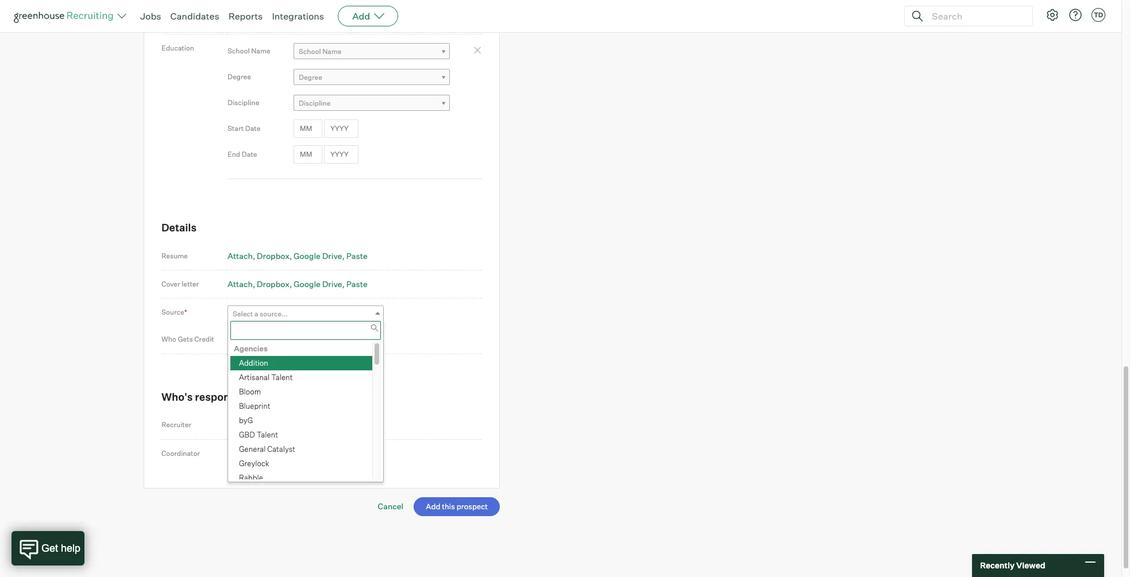 Task type: describe. For each thing, give the bounding box(es) containing it.
cover
[[161, 280, 180, 288]]

1 horizontal spatial discipline
[[299, 99, 331, 108]]

select a source... link
[[228, 306, 384, 322]]

dumtwo
[[248, 336, 277, 345]]

degree link
[[294, 69, 450, 86]]

configure image
[[1046, 8, 1059, 22]]

test
[[233, 336, 247, 345]]

prospect?
[[293, 391, 344, 403]]

jobs link
[[140, 10, 161, 22]]

start date
[[228, 124, 261, 133]]

MM text field
[[294, 145, 322, 164]]

viewed
[[1016, 561, 1045, 571]]

general
[[239, 444, 266, 454]]

+
[[228, 15, 233, 25]]

school inside school name link
[[299, 47, 321, 56]]

name inside school name link
[[322, 47, 342, 56]]

1 vertical spatial talent
[[257, 430, 278, 439]]

catalyst
[[267, 444, 295, 454]]

cover letter
[[161, 280, 199, 288]]

attach for resume
[[228, 251, 253, 261]]

none link for recruiter
[[228, 418, 384, 434]]

addition
[[239, 358, 268, 367]]

google for cover letter
[[294, 279, 321, 289]]

dropbox link for cover letter
[[257, 279, 292, 289]]

google drive link for cover letter
[[294, 279, 345, 289]]

dropbox link for resume
[[257, 251, 292, 261]]

bloom
[[239, 387, 261, 396]]

reports
[[228, 10, 263, 22]]

start
[[228, 124, 244, 133]]

a
[[254, 310, 258, 318]]

details
[[161, 221, 197, 234]]

greylock
[[239, 459, 269, 468]]

end
[[228, 150, 240, 159]]

blueprint
[[239, 401, 270, 411]]

YYYY text field
[[324, 145, 358, 164]]

who gets credit
[[161, 335, 214, 344]]

none link for coordinator
[[228, 446, 384, 463]]

0 horizontal spatial discipline
[[228, 98, 259, 107]]

school name link
[[294, 43, 450, 60]]

who
[[161, 335, 176, 344]]

MM text field
[[294, 119, 322, 138]]

td button
[[1092, 8, 1105, 22]]

drive for resume
[[322, 251, 342, 261]]

recently viewed
[[980, 561, 1045, 571]]

degree inside 'link'
[[299, 73, 322, 82]]

attach dropbox google drive paste for cover letter
[[228, 279, 368, 289]]

candidates link
[[170, 10, 219, 22]]

who's responsible for this prospect?
[[161, 391, 344, 403]]

td button
[[1089, 6, 1108, 24]]

recruiter
[[161, 421, 191, 429]]

resume
[[161, 252, 188, 260]]

attach link for cover letter
[[228, 279, 255, 289]]

artisanal
[[239, 373, 270, 382]]

integrations
[[272, 10, 324, 22]]

0 horizontal spatial school
[[228, 47, 250, 55]]

attach link for resume
[[228, 251, 255, 261]]



Task type: locate. For each thing, give the bounding box(es) containing it.
2 attach dropbox google drive paste from the top
[[228, 279, 368, 289]]

none for recruiter
[[233, 422, 250, 430]]

0 vertical spatial attach link
[[228, 251, 255, 261]]

2 google from the top
[[294, 279, 321, 289]]

reports link
[[228, 10, 263, 22]]

YYYY text field
[[324, 119, 358, 138]]

1 horizontal spatial school name
[[299, 47, 342, 56]]

discipline up mm text field
[[299, 99, 331, 108]]

1 vertical spatial attach link
[[228, 279, 255, 289]]

None file field
[[14, 539, 159, 551], [0, 553, 145, 565], [14, 539, 159, 551], [0, 553, 145, 565]]

for
[[256, 391, 270, 403]]

source...
[[260, 310, 288, 318]]

0 vertical spatial none link
[[228, 418, 384, 434]]

1 dropbox from the top
[[257, 251, 290, 261]]

paste link for resume
[[346, 251, 368, 261]]

0 vertical spatial dropbox
[[257, 251, 290, 261]]

date for start date
[[245, 124, 261, 133]]

gets
[[178, 335, 193, 344]]

byg
[[239, 416, 253, 425]]

0 vertical spatial paste
[[346, 251, 368, 261]]

name down another
[[251, 47, 270, 55]]

0 horizontal spatial degree
[[228, 73, 251, 81]]

0 vertical spatial drive
[[322, 251, 342, 261]]

1 paste from the top
[[346, 251, 368, 261]]

another
[[252, 15, 281, 25]]

none down gbd
[[233, 450, 250, 459]]

1 vertical spatial dropbox
[[257, 279, 290, 289]]

1 google from the top
[[294, 251, 321, 261]]

school down "+" on the top of page
[[228, 47, 250, 55]]

responsible
[[195, 391, 254, 403]]

none link
[[228, 418, 384, 434], [228, 446, 384, 463]]

0 vertical spatial date
[[245, 124, 261, 133]]

talent up catalyst
[[257, 430, 278, 439]]

0 horizontal spatial add
[[235, 15, 250, 25]]

0 vertical spatial dropbox link
[[257, 251, 292, 261]]

this
[[272, 391, 291, 403]]

0 vertical spatial google
[[294, 251, 321, 261]]

1 vertical spatial attach dropbox google drive paste
[[228, 279, 368, 289]]

recently
[[980, 561, 1015, 571]]

1 vertical spatial paste
[[346, 279, 368, 289]]

name
[[251, 47, 270, 55], [322, 47, 342, 56]]

attach dropbox google drive paste
[[228, 251, 368, 261], [228, 279, 368, 289]]

0 vertical spatial attach dropbox google drive paste
[[228, 251, 368, 261]]

gbd
[[239, 430, 255, 439]]

select a source...
[[233, 310, 288, 318]]

school down integrations link
[[299, 47, 321, 56]]

0 vertical spatial none
[[233, 422, 250, 430]]

add
[[352, 10, 370, 22], [235, 15, 250, 25]]

cancel
[[378, 502, 404, 511]]

end date
[[228, 150, 257, 159]]

coordinator
[[161, 449, 200, 458]]

2 none from the top
[[233, 450, 250, 459]]

dropbox for cover letter
[[257, 279, 290, 289]]

paste
[[346, 251, 368, 261], [346, 279, 368, 289]]

attach
[[228, 251, 253, 261], [228, 279, 253, 289]]

None text field
[[228, 0, 386, 11], [230, 321, 381, 340], [228, 0, 386, 11], [230, 321, 381, 340]]

drive
[[322, 251, 342, 261], [322, 279, 342, 289]]

1 vertical spatial attach
[[228, 279, 253, 289]]

2 dropbox link from the top
[[257, 279, 292, 289]]

date right start
[[245, 124, 261, 133]]

agencies addition artisanal talent bloom blueprint byg gbd talent general catalyst greylock rabble
[[234, 344, 295, 482]]

drive for cover letter
[[322, 279, 342, 289]]

1 horizontal spatial school
[[299, 47, 321, 56]]

2 paste from the top
[[346, 279, 368, 289]]

0 vertical spatial talent
[[271, 373, 293, 382]]

2 dropbox from the top
[[257, 279, 290, 289]]

name up degree 'link'
[[322, 47, 342, 56]]

0 vertical spatial google drive link
[[294, 251, 345, 261]]

+ add another link
[[228, 15, 281, 25]]

source
[[161, 308, 184, 317]]

add right "+" on the top of page
[[235, 15, 250, 25]]

cancel link
[[378, 502, 404, 511]]

none for coordinator
[[233, 450, 250, 459]]

school name
[[228, 47, 270, 55], [299, 47, 342, 56]]

1 none link from the top
[[228, 418, 384, 434]]

1 horizontal spatial degree
[[299, 73, 322, 82]]

paste for cover letter
[[346, 279, 368, 289]]

attach link
[[228, 251, 255, 261], [228, 279, 255, 289]]

date for end date
[[242, 150, 257, 159]]

google drive link
[[294, 251, 345, 261], [294, 279, 345, 289]]

who's
[[161, 391, 193, 403]]

integrations link
[[272, 10, 324, 22]]

education
[[161, 44, 194, 53]]

1 horizontal spatial name
[[322, 47, 342, 56]]

dropbox link
[[257, 251, 292, 261], [257, 279, 292, 289]]

credit
[[194, 335, 214, 344]]

none
[[233, 422, 250, 430], [233, 450, 250, 459]]

candidates
[[170, 10, 219, 22]]

2 attach link from the top
[[228, 279, 255, 289]]

select
[[233, 310, 253, 318]]

1 vertical spatial dropbox link
[[257, 279, 292, 289]]

None submit
[[414, 498, 500, 516]]

2 drive from the top
[[322, 279, 342, 289]]

school name down integrations
[[299, 47, 342, 56]]

discipline up start date
[[228, 98, 259, 107]]

1 vertical spatial none link
[[228, 446, 384, 463]]

paste link
[[346, 251, 368, 261], [346, 279, 368, 289]]

agencies
[[234, 344, 268, 353]]

none down the blueprint
[[233, 422, 250, 430]]

2 none link from the top
[[228, 446, 384, 463]]

2 paste link from the top
[[346, 279, 368, 289]]

add up school name link
[[352, 10, 370, 22]]

1 attach from the top
[[228, 251, 253, 261]]

Search text field
[[929, 8, 1022, 24]]

jobs
[[140, 10, 161, 22]]

*
[[184, 308, 187, 317]]

google
[[294, 251, 321, 261], [294, 279, 321, 289]]

degree up mm text field
[[299, 73, 322, 82]]

add button
[[338, 6, 398, 26]]

1 vertical spatial drive
[[322, 279, 342, 289]]

dropbox for resume
[[257, 251, 290, 261]]

1 vertical spatial google drive link
[[294, 279, 345, 289]]

date
[[245, 124, 261, 133], [242, 150, 257, 159]]

degree
[[228, 73, 251, 81], [299, 73, 322, 82]]

add inside popup button
[[352, 10, 370, 22]]

greenhouse recruiting image
[[14, 9, 117, 23]]

2 attach from the top
[[228, 279, 253, 289]]

paste link for cover letter
[[346, 279, 368, 289]]

school name down + add another link
[[228, 47, 270, 55]]

dropbox
[[257, 251, 290, 261], [257, 279, 290, 289]]

discipline
[[228, 98, 259, 107], [299, 99, 331, 108]]

1 google drive link from the top
[[294, 251, 345, 261]]

1 vertical spatial none
[[233, 450, 250, 459]]

0 vertical spatial attach
[[228, 251, 253, 261]]

talent up this
[[271, 373, 293, 382]]

test dumtwo
[[233, 336, 277, 345]]

talent
[[271, 373, 293, 382], [257, 430, 278, 439]]

attach for cover letter
[[228, 279, 253, 289]]

0 horizontal spatial name
[[251, 47, 270, 55]]

2 google drive link from the top
[[294, 279, 345, 289]]

google drive link for resume
[[294, 251, 345, 261]]

paste for resume
[[346, 251, 368, 261]]

1 horizontal spatial add
[[352, 10, 370, 22]]

1 attach link from the top
[[228, 251, 255, 261]]

1 dropbox link from the top
[[257, 251, 292, 261]]

attach dropbox google drive paste for resume
[[228, 251, 368, 261]]

school
[[228, 47, 250, 55], [299, 47, 321, 56]]

date right end
[[242, 150, 257, 159]]

discipline link
[[294, 95, 450, 112]]

1 drive from the top
[[322, 251, 342, 261]]

1 vertical spatial paste link
[[346, 279, 368, 289]]

test dumtwo link
[[228, 332, 384, 349]]

rabble
[[239, 473, 263, 482]]

0 vertical spatial paste link
[[346, 251, 368, 261]]

source *
[[161, 308, 187, 317]]

0 horizontal spatial school name
[[228, 47, 270, 55]]

google for resume
[[294, 251, 321, 261]]

td
[[1094, 11, 1103, 19]]

1 attach dropbox google drive paste from the top
[[228, 251, 368, 261]]

+ add another
[[228, 15, 281, 25]]

1 none from the top
[[233, 422, 250, 430]]

1 vertical spatial google
[[294, 279, 321, 289]]

letter
[[182, 280, 199, 288]]

1 paste link from the top
[[346, 251, 368, 261]]

degree up start
[[228, 73, 251, 81]]

1 vertical spatial date
[[242, 150, 257, 159]]



Task type: vqa. For each thing, say whether or not it's contained in the screenshot.
top EMPLOYMENT TYPE
no



